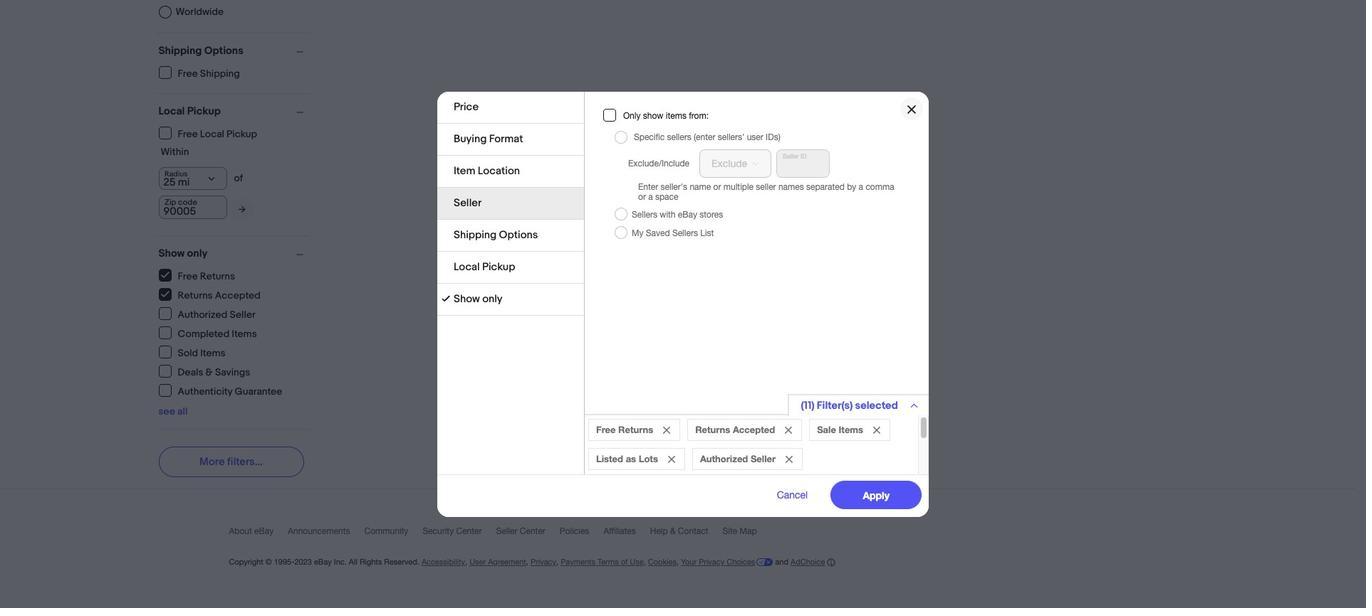 Task type: vqa. For each thing, say whether or not it's contained in the screenshot.
the item to the top
no



Task type: describe. For each thing, give the bounding box(es) containing it.
help & contact
[[650, 527, 708, 537]]

authorized inside 'link'
[[178, 309, 227, 321]]

deals & savings link
[[158, 365, 251, 379]]

seller center link
[[496, 527, 560, 543]]

privacy link
[[531, 558, 556, 567]]

filter(s)
[[817, 399, 853, 413]]

free for free returns link on the top left
[[178, 270, 198, 282]]

sale items
[[817, 424, 863, 436]]

format
[[489, 132, 523, 146]]

all
[[177, 406, 188, 418]]

see all
[[158, 406, 188, 418]]

remove filter - show only - listed as lots image
[[668, 456, 675, 463]]

adchoice link
[[791, 558, 836, 568]]

1 vertical spatial shipping
[[200, 67, 240, 79]]

pickup inside free local pickup "link"
[[227, 128, 257, 140]]

items for sale items
[[839, 424, 863, 436]]

returns accepted link
[[158, 288, 261, 302]]

site map
[[723, 527, 757, 537]]

0 horizontal spatial shipping options
[[158, 44, 243, 58]]

apply
[[863, 489, 890, 501]]

map
[[740, 527, 757, 537]]

filter applied image
[[442, 295, 450, 303]]

free shipping link
[[158, 66, 241, 79]]

returns down free returns link on the top left
[[178, 290, 213, 302]]

remove filter - show only - authorized seller image
[[786, 456, 793, 463]]

remove filter - show only - sale items image
[[873, 427, 880, 434]]

adchoice
[[791, 558, 825, 567]]

about ebay
[[229, 527, 274, 537]]

options inside "tab list"
[[499, 228, 538, 242]]

only show items from:
[[623, 110, 709, 120]]

security
[[423, 527, 454, 537]]

choices
[[727, 558, 755, 567]]

and
[[775, 558, 788, 567]]

about
[[229, 527, 252, 537]]

filters...
[[227, 456, 263, 469]]

items
[[666, 110, 687, 120]]

local inside "link"
[[200, 128, 224, 140]]

free shipping
[[178, 67, 240, 79]]

2023
[[294, 558, 312, 567]]

sale
[[817, 424, 836, 436]]

& for contact
[[670, 527, 676, 537]]

free local pickup
[[178, 128, 257, 140]]

seller left remove filter - show only - authorized seller 'image'
[[751, 453, 776, 465]]

more filters... button
[[158, 447, 304, 478]]

site
[[723, 527, 737, 537]]

deals
[[178, 366, 203, 379]]

contact
[[678, 527, 708, 537]]

0 horizontal spatial free returns
[[178, 270, 235, 282]]

worldwide
[[176, 6, 224, 18]]

location
[[478, 164, 520, 178]]

center for security center
[[456, 527, 482, 537]]

user agreement link
[[469, 558, 526, 567]]

3 , from the left
[[556, 558, 558, 567]]

help & contact link
[[650, 527, 723, 543]]

sold items
[[178, 347, 226, 359]]

0 vertical spatial shipping
[[158, 44, 202, 58]]

dialog containing price
[[0, 0, 1366, 609]]

and adchoice
[[773, 558, 825, 567]]

deals & savings
[[178, 366, 250, 379]]

sold
[[178, 347, 198, 359]]

1 vertical spatial accepted
[[733, 424, 775, 436]]

(11)
[[801, 399, 814, 413]]

buying
[[454, 132, 487, 146]]

terms
[[598, 558, 619, 567]]

1 vertical spatial returns accepted
[[695, 424, 775, 436]]

1 horizontal spatial local pickup
[[454, 260, 515, 274]]

0 vertical spatial show
[[158, 247, 185, 261]]

show only inside tab
[[454, 292, 503, 306]]

0 vertical spatial local
[[158, 105, 185, 118]]

policies
[[560, 527, 589, 537]]

0 vertical spatial pickup
[[187, 105, 221, 118]]

completed
[[178, 328, 229, 340]]

0 vertical spatial accepted
[[215, 290, 261, 302]]

2 , from the left
[[526, 558, 528, 567]]

free returns link
[[158, 269, 236, 282]]

your privacy choices link
[[681, 558, 773, 567]]

accessibility
[[422, 558, 465, 567]]

remove filter - show only - returns accepted image
[[785, 427, 792, 434]]

ebay inside about ebay link
[[254, 527, 274, 537]]

apply button
[[831, 481, 922, 510]]

price
[[454, 100, 479, 114]]

items for sold items
[[200, 347, 226, 359]]

remove filter - show only - free returns image
[[663, 427, 670, 434]]

4 , from the left
[[644, 558, 646, 567]]

cookies link
[[648, 558, 677, 567]]

affiliates
[[604, 527, 636, 537]]

selected
[[855, 399, 898, 413]]

help
[[650, 527, 668, 537]]

1 vertical spatial ebay
[[314, 558, 332, 567]]

seller down item at the top of page
[[454, 196, 482, 210]]

seller inside 'link'
[[230, 309, 256, 321]]

5 , from the left
[[677, 558, 679, 567]]

authenticity guarantee link
[[158, 385, 283, 398]]

free for free local pickup "link"
[[178, 128, 198, 140]]

free returns inside dialog
[[596, 424, 653, 436]]

guarantee
[[235, 386, 282, 398]]



Task type: locate. For each thing, give the bounding box(es) containing it.
0 vertical spatial authorized seller
[[178, 309, 256, 321]]

returns up "returns accepted" link
[[200, 270, 235, 282]]

buying format
[[454, 132, 523, 146]]

, left your
[[677, 558, 679, 567]]

security center link
[[423, 527, 496, 543]]

1 horizontal spatial options
[[499, 228, 538, 242]]

0 horizontal spatial local pickup
[[158, 105, 221, 118]]

1 horizontal spatial only
[[482, 292, 503, 306]]

from:
[[689, 110, 709, 120]]

worldwide link
[[158, 6, 224, 19]]

accepted left remove filter - show only - returns accepted icon
[[733, 424, 775, 436]]

1 vertical spatial free returns
[[596, 424, 653, 436]]

show only tab
[[437, 284, 584, 316]]

only
[[623, 110, 641, 120]]

1 vertical spatial of
[[621, 558, 628, 567]]

, left the user
[[465, 558, 467, 567]]

0 horizontal spatial ebay
[[254, 527, 274, 537]]

shipping options inside "tab list"
[[454, 228, 538, 242]]

options
[[204, 44, 243, 58], [499, 228, 538, 242]]

shipping options button
[[158, 44, 309, 58]]

1 horizontal spatial authorized
[[700, 453, 748, 465]]

rights
[[360, 558, 382, 567]]

completed items link
[[158, 327, 258, 340]]

shipping up free shipping link
[[158, 44, 202, 58]]

shipping down item at the top of page
[[454, 228, 497, 242]]

0 horizontal spatial only
[[187, 247, 208, 261]]

2 horizontal spatial local
[[454, 260, 480, 274]]

payments terms of use link
[[561, 558, 644, 567]]

show only button
[[158, 247, 309, 261]]

show
[[643, 110, 663, 120]]

free up the within
[[178, 128, 198, 140]]

1 horizontal spatial center
[[520, 527, 545, 537]]

item
[[454, 164, 475, 178]]

site map link
[[723, 527, 771, 543]]

of up apply within filter icon
[[234, 172, 243, 184]]

1 horizontal spatial show only
[[454, 292, 503, 306]]

show up free returns link on the top left
[[158, 247, 185, 261]]

1 center from the left
[[456, 527, 482, 537]]

authenticity
[[178, 386, 232, 398]]

0 vertical spatial options
[[204, 44, 243, 58]]

1 horizontal spatial authorized seller
[[700, 453, 776, 465]]

, left 'privacy' link
[[526, 558, 528, 567]]

1 horizontal spatial items
[[232, 328, 257, 340]]

center for seller center
[[520, 527, 545, 537]]

accessibility link
[[422, 558, 465, 567]]

returns up as
[[618, 424, 653, 436]]

authorized seller inside 'link'
[[178, 309, 256, 321]]

0 horizontal spatial &
[[206, 366, 213, 379]]

None text field
[[158, 196, 227, 219]]

1 horizontal spatial local
[[200, 128, 224, 140]]

1 horizontal spatial of
[[621, 558, 628, 567]]

cancel
[[777, 490, 808, 501]]

free down shipping options dropdown button
[[178, 67, 198, 79]]

show only right the "filter applied" image
[[454, 292, 503, 306]]

items up savings on the bottom left of the page
[[232, 328, 257, 340]]

ebay
[[254, 527, 274, 537], [314, 558, 332, 567]]

copyright
[[229, 558, 263, 567]]

(11) filter(s) selected
[[801, 399, 898, 413]]

1 , from the left
[[465, 558, 467, 567]]

local pickup up free local pickup "link"
[[158, 105, 221, 118]]

pickup
[[187, 105, 221, 118], [227, 128, 257, 140], [482, 260, 515, 274]]

local pickup up show only tab
[[454, 260, 515, 274]]

0 vertical spatial authorized
[[178, 309, 227, 321]]

local up the within
[[158, 105, 185, 118]]

0 horizontal spatial pickup
[[187, 105, 221, 118]]

1 horizontal spatial show
[[454, 292, 480, 306]]

0 horizontal spatial show
[[158, 247, 185, 261]]

cookies
[[648, 558, 677, 567]]

0 vertical spatial shipping options
[[158, 44, 243, 58]]

2 vertical spatial items
[[839, 424, 863, 436]]

within
[[161, 146, 189, 158]]

completed items
[[178, 328, 257, 340]]

, left cookies link
[[644, 558, 646, 567]]

payments
[[561, 558, 595, 567]]

1 horizontal spatial shipping options
[[454, 228, 538, 242]]

& for savings
[[206, 366, 213, 379]]

1 horizontal spatial &
[[670, 527, 676, 537]]

0 vertical spatial items
[[232, 328, 257, 340]]

1 horizontal spatial returns accepted
[[695, 424, 775, 436]]

2 center from the left
[[520, 527, 545, 537]]

local pickup
[[158, 105, 221, 118], [454, 260, 515, 274]]

shipping options
[[158, 44, 243, 58], [454, 228, 538, 242]]

free returns up "returns accepted" link
[[178, 270, 235, 282]]

tab list containing price
[[437, 92, 584, 316]]

& right 'deals'
[[206, 366, 213, 379]]

privacy right your
[[699, 558, 724, 567]]

free inside "link"
[[178, 128, 198, 140]]

community link
[[364, 527, 423, 543]]

1 vertical spatial authorized
[[700, 453, 748, 465]]

0 vertical spatial of
[[234, 172, 243, 184]]

seller up 'agreement'
[[496, 527, 517, 537]]

free for free shipping link
[[178, 67, 198, 79]]

announcements link
[[288, 527, 364, 543]]

0 vertical spatial show only
[[158, 247, 208, 261]]

0 horizontal spatial authorized seller
[[178, 309, 256, 321]]

seller
[[454, 196, 482, 210], [230, 309, 256, 321], [751, 453, 776, 465], [496, 527, 517, 537]]

2 horizontal spatial pickup
[[482, 260, 515, 274]]

inc.
[[334, 558, 347, 567]]

items down (11) filter(s) selected
[[839, 424, 863, 436]]

authorized seller
[[178, 309, 256, 321], [700, 453, 776, 465]]

returns accepted up authorized seller 'link'
[[178, 290, 261, 302]]

seller up completed items
[[230, 309, 256, 321]]

community
[[364, 527, 408, 537]]

as
[[626, 453, 636, 465]]

2 vertical spatial pickup
[[482, 260, 515, 274]]

authorized seller up completed items
[[178, 309, 256, 321]]

local down local pickup 'dropdown button'
[[200, 128, 224, 140]]

shipping
[[158, 44, 202, 58], [200, 67, 240, 79], [454, 228, 497, 242]]

pickup down local pickup 'dropdown button'
[[227, 128, 257, 140]]

only up free returns link on the top left
[[187, 247, 208, 261]]

1 vertical spatial show only
[[454, 292, 503, 306]]

more
[[199, 456, 225, 469]]

shipping down shipping options dropdown button
[[200, 67, 240, 79]]

0 vertical spatial free returns
[[178, 270, 235, 282]]

0 vertical spatial local pickup
[[158, 105, 221, 118]]

authorized right remove filter - show only - listed as lots icon
[[700, 453, 748, 465]]

& right help
[[670, 527, 676, 537]]

0 horizontal spatial privacy
[[531, 558, 556, 567]]

ebay left inc. at the left
[[314, 558, 332, 567]]

0 horizontal spatial local
[[158, 105, 185, 118]]

free
[[178, 67, 198, 79], [178, 128, 198, 140], [178, 270, 198, 282], [596, 424, 616, 436]]

1 vertical spatial authorized seller
[[700, 453, 776, 465]]

sold items link
[[158, 346, 226, 359]]

1 vertical spatial pickup
[[227, 128, 257, 140]]

options up show only tab
[[499, 228, 538, 242]]

0 vertical spatial only
[[187, 247, 208, 261]]

0 horizontal spatial of
[[234, 172, 243, 184]]

returns right remove filter - show only - free returns 'icon'
[[695, 424, 730, 436]]

ebay right about
[[254, 527, 274, 537]]

show only
[[158, 247, 208, 261], [454, 292, 503, 306]]

1 horizontal spatial accepted
[[733, 424, 775, 436]]

1 vertical spatial show
[[454, 292, 480, 306]]

1 horizontal spatial free returns
[[596, 424, 653, 436]]

1995-
[[274, 558, 294, 567]]

0 vertical spatial returns accepted
[[178, 290, 261, 302]]

0 horizontal spatial returns accepted
[[178, 290, 261, 302]]

item location
[[454, 164, 520, 178]]

options up free shipping
[[204, 44, 243, 58]]

authorized seller link
[[158, 308, 256, 321]]

all
[[349, 558, 357, 567]]

show inside tab
[[454, 292, 480, 306]]

show
[[158, 247, 185, 261], [454, 292, 480, 306]]

1 horizontal spatial pickup
[[227, 128, 257, 140]]

items inside dialog
[[839, 424, 863, 436]]

local pickup button
[[158, 105, 309, 118]]

center right security on the bottom of the page
[[456, 527, 482, 537]]

shipping options down location
[[454, 228, 538, 242]]

1 vertical spatial local
[[200, 128, 224, 140]]

agreement
[[488, 558, 526, 567]]

, left payments in the bottom left of the page
[[556, 558, 558, 567]]

only inside show only tab
[[482, 292, 503, 306]]

of
[[234, 172, 243, 184], [621, 558, 628, 567]]

show only up free returns link on the top left
[[158, 247, 208, 261]]

1 vertical spatial local pickup
[[454, 260, 515, 274]]

savings
[[215, 366, 250, 379]]

of left use
[[621, 558, 628, 567]]

shipping inside "tab list"
[[454, 228, 497, 242]]

©
[[266, 558, 272, 567]]

authenticity guarantee
[[178, 386, 282, 398]]

announcements
[[288, 527, 350, 537]]

dialog
[[0, 0, 1366, 609]]

2 vertical spatial shipping
[[454, 228, 497, 242]]

0 horizontal spatial authorized
[[178, 309, 227, 321]]

free up "returns accepted" link
[[178, 270, 198, 282]]

your
[[681, 558, 697, 567]]

0 vertical spatial &
[[206, 366, 213, 379]]

cancel button
[[761, 481, 824, 510]]

use
[[630, 558, 644, 567]]

authorized up completed
[[178, 309, 227, 321]]

apply within filter image
[[238, 205, 245, 214]]

0 vertical spatial ebay
[[254, 527, 274, 537]]

accepted up authorized seller 'link'
[[215, 290, 261, 302]]

reserved.
[[384, 558, 419, 567]]

seller center
[[496, 527, 545, 537]]

free up listed at the left
[[596, 424, 616, 436]]

1 vertical spatial options
[[499, 228, 538, 242]]

local up show only tab
[[454, 260, 480, 274]]

center up 'privacy' link
[[520, 527, 545, 537]]

1 vertical spatial only
[[482, 292, 503, 306]]

0 horizontal spatial show only
[[158, 247, 208, 261]]

returns accepted
[[178, 290, 261, 302], [695, 424, 775, 436]]

0 horizontal spatial accepted
[[215, 290, 261, 302]]

items up deals & savings on the bottom left of the page
[[200, 347, 226, 359]]

2 privacy from the left
[[699, 558, 724, 567]]

tab list
[[437, 92, 584, 316]]

lots
[[639, 453, 658, 465]]

free local pickup link
[[158, 127, 258, 140]]

0 horizontal spatial options
[[204, 44, 243, 58]]

free returns up listed as lots
[[596, 424, 653, 436]]

pickup up free local pickup "link"
[[187, 105, 221, 118]]

0 horizontal spatial items
[[200, 347, 226, 359]]

pickup up show only tab
[[482, 260, 515, 274]]

authorized seller left remove filter - show only - authorized seller 'image'
[[700, 453, 776, 465]]

1 horizontal spatial ebay
[[314, 558, 332, 567]]

&
[[206, 366, 213, 379], [670, 527, 676, 537]]

1 vertical spatial shipping options
[[454, 228, 538, 242]]

items for completed items
[[232, 328, 257, 340]]

2 horizontal spatial items
[[839, 424, 863, 436]]

only right the "filter applied" image
[[482, 292, 503, 306]]

affiliates link
[[604, 527, 650, 543]]

listed as lots
[[596, 453, 658, 465]]

(11) filter(s) selected button
[[787, 394, 929, 416]]

more filters...
[[199, 456, 263, 469]]

0 horizontal spatial center
[[456, 527, 482, 537]]

1 vertical spatial items
[[200, 347, 226, 359]]

2 vertical spatial local
[[454, 260, 480, 274]]

user
[[469, 558, 486, 567]]

privacy down seller center link
[[531, 558, 556, 567]]

1 horizontal spatial privacy
[[699, 558, 724, 567]]

listed
[[596, 453, 623, 465]]

about ebay link
[[229, 527, 288, 543]]

returns accepted left remove filter - show only - returns accepted icon
[[695, 424, 775, 436]]

shipping options up free shipping link
[[158, 44, 243, 58]]

1 vertical spatial &
[[670, 527, 676, 537]]

copyright © 1995-2023 ebay inc. all rights reserved. accessibility , user agreement , privacy , payments terms of use , cookies , your privacy choices
[[229, 558, 755, 567]]

show right the "filter applied" image
[[454, 292, 480, 306]]

1 privacy from the left
[[531, 558, 556, 567]]



